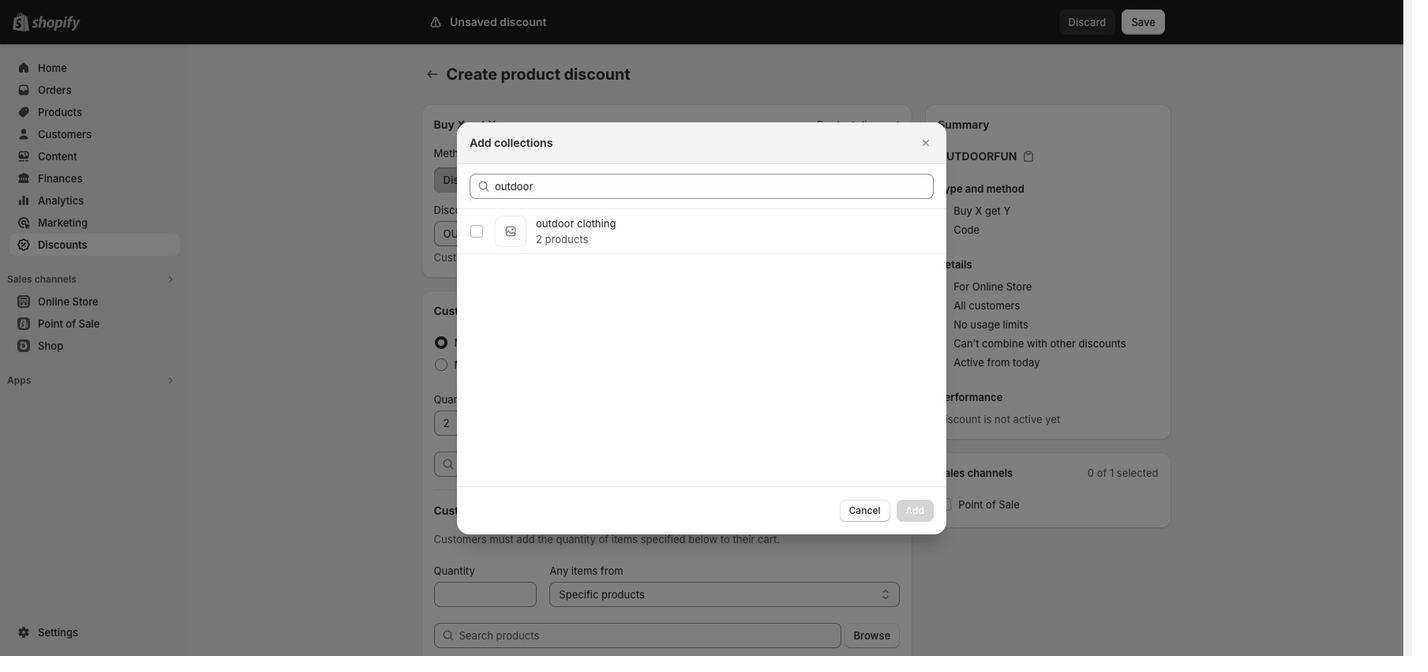 Task type: locate. For each thing, give the bounding box(es) containing it.
dialog
[[0, 122, 1404, 534]]



Task type: vqa. For each thing, say whether or not it's contained in the screenshot.
Search collections text box
yes



Task type: describe. For each thing, give the bounding box(es) containing it.
shopify image
[[32, 16, 81, 32]]

Search collections text field
[[495, 173, 934, 199]]



